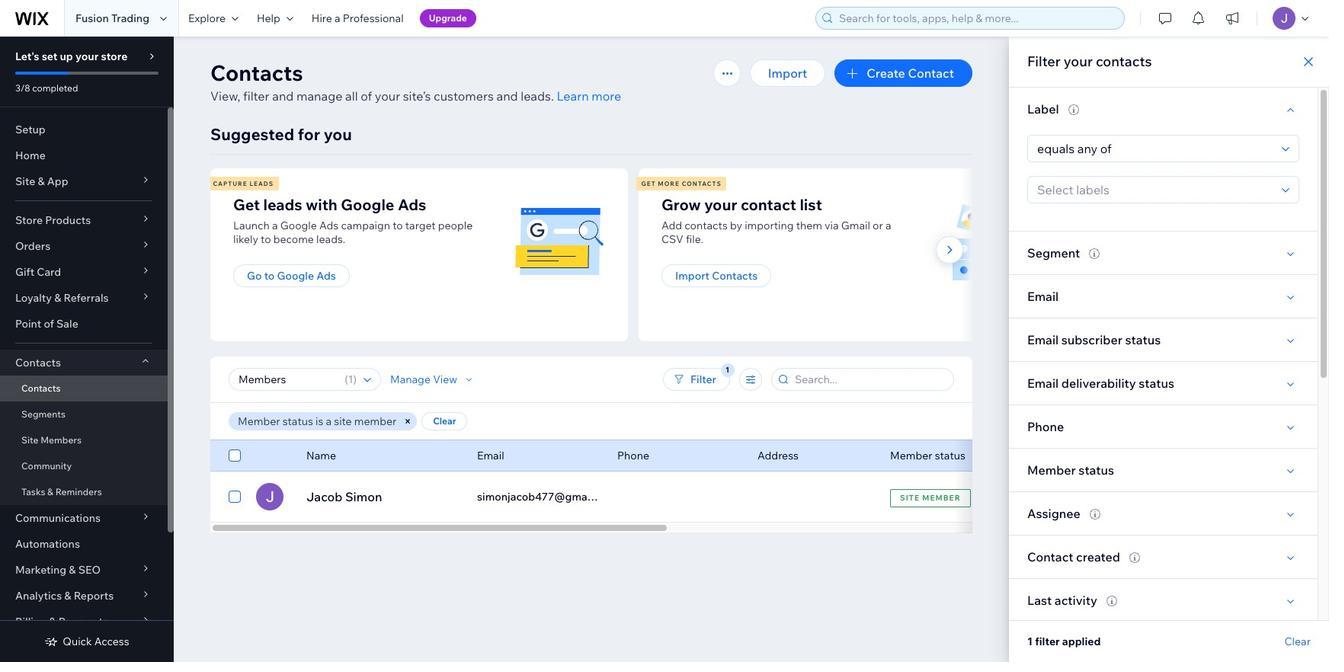 Task type: locate. For each thing, give the bounding box(es) containing it.
view
[[433, 373, 457, 386], [866, 489, 895, 505]]

1 horizontal spatial of
[[361, 88, 372, 104]]

contacts
[[1096, 53, 1152, 70], [685, 219, 728, 232]]

0 horizontal spatial filter
[[243, 88, 270, 104]]

0 horizontal spatial clear
[[433, 415, 456, 427]]

1 vertical spatial filter
[[1035, 635, 1060, 649]]

& for loyalty
[[54, 291, 61, 305]]

you
[[324, 124, 352, 144]]

leads. inside contacts view, filter and manage all of your site's customers and leads. learn more
[[521, 88, 554, 104]]

1 horizontal spatial and
[[497, 88, 518, 104]]

contacts
[[682, 180, 722, 187]]

1 horizontal spatial import
[[768, 66, 807, 81]]

0 vertical spatial of
[[361, 88, 372, 104]]

0 horizontal spatial leads.
[[316, 232, 345, 246]]

setup link
[[0, 117, 168, 143]]

filter inside button
[[691, 373, 716, 386]]

suggested for you
[[210, 124, 352, 144]]

last activity
[[1027, 593, 1097, 608]]

filter left applied
[[1035, 635, 1060, 649]]

upgrade
[[429, 12, 467, 24]]

ads
[[398, 195, 426, 214], [319, 219, 339, 232], [316, 269, 336, 283]]

assignee
[[1027, 506, 1081, 521]]

contacts inside popup button
[[15, 356, 61, 370]]

&
[[38, 175, 45, 188], [54, 291, 61, 305], [47, 486, 53, 498], [69, 563, 76, 577], [64, 589, 71, 603], [49, 615, 56, 629]]

None checkbox
[[229, 488, 241, 506]]

google down "become"
[[277, 269, 314, 283]]

member status up site member
[[890, 449, 966, 463]]

view inside the view link
[[866, 489, 895, 505]]

email deliverability status
[[1027, 376, 1175, 391]]

clear button
[[422, 412, 467, 431], [1285, 635, 1311, 649]]

clear inside clear "button"
[[433, 415, 456, 427]]

list
[[208, 168, 1062, 341]]

gift
[[15, 265, 34, 279]]

ads up target
[[398, 195, 426, 214]]

sale
[[56, 317, 78, 331]]

0 vertical spatial contacts
[[1096, 53, 1152, 70]]

a inside hire a professional 'link'
[[335, 11, 340, 25]]

marketing & seo button
[[0, 557, 168, 583]]

last
[[1027, 593, 1052, 608]]

contact down assignee on the right of the page
[[1027, 550, 1074, 565]]

simon
[[345, 489, 382, 505]]

create
[[867, 66, 905, 81]]

likely
[[233, 232, 258, 246]]

app
[[47, 175, 68, 188]]

status up site member
[[935, 449, 966, 463]]

& left app
[[38, 175, 45, 188]]

1 horizontal spatial filter
[[1027, 53, 1061, 70]]

of left sale
[[44, 317, 54, 331]]

1 up site
[[348, 373, 353, 386]]

import inside button
[[768, 66, 807, 81]]

1 vertical spatial view
[[866, 489, 895, 505]]

view right manage
[[433, 373, 457, 386]]

ads down the get leads with google ads launch a google ads campaign to target people likely to become leads.
[[316, 269, 336, 283]]

1 vertical spatial contacts
[[685, 219, 728, 232]]

email left the deliverability
[[1027, 376, 1059, 391]]

1 horizontal spatial phone
[[1027, 419, 1064, 434]]

your
[[75, 50, 99, 63], [1064, 53, 1093, 70], [375, 88, 400, 104], [704, 195, 737, 214]]

deliverability
[[1062, 376, 1136, 391]]

sidebar element
[[0, 37, 174, 662]]

& right tasks
[[47, 486, 53, 498]]

email left the subscriber
[[1027, 332, 1059, 348]]

name
[[306, 449, 336, 463]]

0 vertical spatial site
[[15, 175, 35, 188]]

completed
[[32, 82, 78, 94]]

& right "loyalty"
[[54, 291, 61, 305]]

1 horizontal spatial clear
[[1285, 635, 1311, 649]]

1 vertical spatial clear button
[[1285, 635, 1311, 649]]

to right likely
[[261, 232, 271, 246]]

google up campaign
[[341, 195, 394, 214]]

quick access
[[63, 635, 129, 649]]

0 vertical spatial contact
[[908, 66, 954, 81]]

2 vertical spatial google
[[277, 269, 314, 283]]

filter right view,
[[243, 88, 270, 104]]

email
[[1027, 289, 1059, 304], [1027, 332, 1059, 348], [1027, 376, 1059, 391], [477, 449, 504, 463]]

0 horizontal spatial and
[[272, 88, 294, 104]]

and right customers
[[497, 88, 518, 104]]

1 vertical spatial 1
[[1027, 635, 1033, 649]]

1 vertical spatial leads.
[[316, 232, 345, 246]]

2 and from the left
[[497, 88, 518, 104]]

0 horizontal spatial filter
[[691, 373, 716, 386]]

google
[[341, 195, 394, 214], [280, 219, 317, 232], [277, 269, 314, 283]]

& left seo
[[69, 563, 76, 577]]

grow your contact list add contacts by importing them via gmail or a csv file.
[[662, 195, 891, 246]]

1 filter applied
[[1027, 635, 1101, 649]]

contacts button
[[0, 350, 168, 376]]

1 vertical spatial clear
[[1285, 635, 1311, 649]]

ads down with
[[319, 219, 339, 232]]

1 vertical spatial of
[[44, 317, 54, 331]]

Search for tools, apps, help & more... field
[[835, 8, 1120, 29]]

label
[[1027, 101, 1059, 117]]

explore
[[188, 11, 226, 25]]

communications button
[[0, 505, 168, 531]]

analytics
[[15, 589, 62, 603]]

contact right create
[[908, 66, 954, 81]]

1 horizontal spatial view
[[866, 489, 895, 505]]

0 vertical spatial google
[[341, 195, 394, 214]]

(
[[345, 373, 348, 386]]

1 vertical spatial contact
[[1027, 550, 1074, 565]]

1 horizontal spatial clear button
[[1285, 635, 1311, 649]]

leads. down with
[[316, 232, 345, 246]]

billing & payments
[[15, 615, 108, 629]]

more
[[658, 180, 680, 187]]

list
[[800, 195, 822, 214]]

0 vertical spatial clear button
[[422, 412, 467, 431]]

get
[[233, 195, 260, 214]]

0 vertical spatial clear
[[433, 415, 456, 427]]

import for import contacts
[[675, 269, 710, 283]]

create contact button
[[835, 59, 973, 87]]

0 vertical spatial import
[[768, 66, 807, 81]]

community link
[[0, 453, 168, 479]]

leads. left learn
[[521, 88, 554, 104]]

your inside grow your contact list add contacts by importing them via gmail or a csv file.
[[704, 195, 737, 214]]

contacts up view,
[[210, 59, 303, 86]]

1 horizontal spatial contact
[[1027, 550, 1074, 565]]

member status up assignee on the right of the page
[[1027, 463, 1114, 478]]

marketing
[[15, 563, 66, 577]]

0 horizontal spatial import
[[675, 269, 710, 283]]

contacts link
[[0, 376, 168, 402]]

site & app
[[15, 175, 68, 188]]

None checkbox
[[229, 447, 241, 465]]

status right the deliverability
[[1139, 376, 1175, 391]]

& inside "popup button"
[[64, 589, 71, 603]]

of inside contacts view, filter and manage all of your site's customers and leads. learn more
[[361, 88, 372, 104]]

0 vertical spatial view
[[433, 373, 457, 386]]

status right the subscriber
[[1125, 332, 1161, 348]]

site inside 'site & app' popup button
[[15, 175, 35, 188]]

& left reports
[[64, 589, 71, 603]]

a right or
[[886, 219, 891, 232]]

leads
[[250, 180, 274, 187]]

0 horizontal spatial contact
[[908, 66, 954, 81]]

1 horizontal spatial filter
[[1035, 635, 1060, 649]]

view left site member
[[866, 489, 895, 505]]

site & app button
[[0, 168, 168, 194]]

and left 'manage'
[[272, 88, 294, 104]]

contacts up 'segments'
[[21, 383, 61, 394]]

contacts down by
[[712, 269, 758, 283]]

created
[[1076, 550, 1120, 565]]

contacts
[[210, 59, 303, 86], [712, 269, 758, 283], [15, 356, 61, 370], [21, 383, 61, 394]]

3/8
[[15, 82, 30, 94]]

phone
[[1027, 419, 1064, 434], [617, 449, 649, 463]]

billing
[[15, 615, 47, 629]]

to right go
[[264, 269, 275, 283]]

0 vertical spatial leads.
[[521, 88, 554, 104]]

1 horizontal spatial 1
[[1027, 635, 1033, 649]]

1 vertical spatial import
[[675, 269, 710, 283]]

hire a professional
[[312, 11, 404, 25]]

segments link
[[0, 402, 168, 428]]

1 vertical spatial filter
[[691, 373, 716, 386]]

0 vertical spatial phone
[[1027, 419, 1064, 434]]

file.
[[686, 232, 703, 246]]

manage
[[296, 88, 343, 104]]

Search... field
[[790, 369, 949, 390]]

clear for clear "button" to the left
[[433, 415, 456, 427]]

site
[[15, 175, 35, 188], [21, 434, 38, 446], [900, 493, 920, 503]]

3/8 completed
[[15, 82, 78, 94]]

email down segment
[[1027, 289, 1059, 304]]

0 horizontal spatial view
[[433, 373, 457, 386]]

a down leads
[[272, 219, 278, 232]]

launch
[[233, 219, 270, 232]]

filter
[[243, 88, 270, 104], [1035, 635, 1060, 649]]

0 horizontal spatial of
[[44, 317, 54, 331]]

& for marketing
[[69, 563, 76, 577]]

store products button
[[0, 207, 168, 233]]

get more contacts
[[641, 180, 722, 187]]

filter for filter
[[691, 373, 716, 386]]

Unsaved view field
[[234, 369, 340, 390]]

contact created
[[1027, 550, 1120, 565]]

quick access button
[[44, 635, 129, 649]]

a right hire
[[335, 11, 340, 25]]

0 vertical spatial filter
[[1027, 53, 1061, 70]]

community
[[21, 460, 72, 472]]

2 vertical spatial site
[[900, 493, 920, 503]]

0 horizontal spatial 1
[[348, 373, 353, 386]]

& right billing
[[49, 615, 56, 629]]

0 vertical spatial 1
[[348, 373, 353, 386]]

of right all
[[361, 88, 372, 104]]

site inside "site members" link
[[21, 434, 38, 446]]

products
[[45, 213, 91, 227]]

home
[[15, 149, 46, 162]]

member down unsaved view "field"
[[238, 415, 280, 428]]

1 horizontal spatial leads.
[[521, 88, 554, 104]]

2 vertical spatial ads
[[316, 269, 336, 283]]

0 horizontal spatial member status
[[890, 449, 966, 463]]

leads. inside the get leads with google ads launch a google ads campaign to target people likely to become leads.
[[316, 232, 345, 246]]

1 down last
[[1027, 635, 1033, 649]]

campaign
[[341, 219, 390, 232]]

google down leads
[[280, 219, 317, 232]]

status up assignee on the right of the page
[[1079, 463, 1114, 478]]

0 vertical spatial filter
[[243, 88, 270, 104]]

0 horizontal spatial contacts
[[685, 219, 728, 232]]

analytics & reports button
[[0, 583, 168, 609]]

a inside the get leads with google ads launch a google ads campaign to target people likely to become leads.
[[272, 219, 278, 232]]

contacts down "point of sale"
[[15, 356, 61, 370]]

Select an option field
[[1033, 136, 1277, 162]]

clear for rightmost clear "button"
[[1285, 635, 1311, 649]]

or
[[873, 219, 883, 232]]

manage
[[390, 373, 431, 386]]

to left target
[[393, 219, 403, 232]]

1 vertical spatial site
[[21, 434, 38, 446]]

import inside button
[[675, 269, 710, 283]]

your inside contacts view, filter and manage all of your site's customers and leads. learn more
[[375, 88, 400, 104]]

tasks & reminders
[[21, 486, 102, 498]]

1 vertical spatial phone
[[617, 449, 649, 463]]



Task type: vqa. For each thing, say whether or not it's contained in the screenshot.
Measurements
no



Task type: describe. For each thing, give the bounding box(es) containing it.
analytics & reports
[[15, 589, 114, 603]]

site for site & app
[[15, 175, 35, 188]]

learn more button
[[557, 87, 621, 105]]

by
[[730, 219, 742, 232]]

loyalty
[[15, 291, 52, 305]]

capture leads
[[213, 180, 274, 187]]

list containing get leads with google ads
[[208, 168, 1062, 341]]

set
[[42, 50, 57, 63]]

& for analytics
[[64, 589, 71, 603]]

site for site members
[[21, 434, 38, 446]]

import button
[[750, 59, 826, 87]]

view link
[[848, 483, 913, 511]]

gift card button
[[0, 259, 168, 285]]

get leads with google ads launch a google ads campaign to target people likely to become leads.
[[233, 195, 473, 246]]

1 horizontal spatial member status
[[1027, 463, 1114, 478]]

1 vertical spatial google
[[280, 219, 317, 232]]

jacob
[[306, 489, 343, 505]]

your inside sidebar element
[[75, 50, 99, 63]]

orders
[[15, 239, 50, 253]]

leads
[[263, 195, 302, 214]]

is
[[316, 415, 323, 428]]

member right the view link
[[923, 493, 961, 503]]

with
[[306, 195, 337, 214]]

automations
[[15, 537, 80, 551]]

site for site member
[[900, 493, 920, 503]]

import contacts
[[675, 269, 758, 283]]

contact
[[741, 195, 796, 214]]

point of sale
[[15, 317, 78, 331]]

manage view button
[[390, 373, 476, 386]]

professional
[[343, 11, 404, 25]]

a inside grow your contact list add contacts by importing them via gmail or a csv file.
[[886, 219, 891, 232]]

google inside go to google ads button
[[277, 269, 314, 283]]

target
[[405, 219, 436, 232]]

home link
[[0, 143, 168, 168]]

to inside button
[[264, 269, 275, 283]]

view,
[[210, 88, 240, 104]]

email up "simonjacob477@gmail.com"
[[477, 449, 504, 463]]

help
[[257, 11, 280, 25]]

via
[[825, 219, 839, 232]]

store products
[[15, 213, 91, 227]]

& for billing
[[49, 615, 56, 629]]

Select labels field
[[1033, 177, 1277, 203]]

store
[[101, 50, 128, 63]]

csv
[[662, 232, 683, 246]]

site's
[[403, 88, 431, 104]]

up
[[60, 50, 73, 63]]

communications
[[15, 511, 101, 525]]

learn
[[557, 88, 589, 104]]

segments
[[21, 409, 66, 420]]

tasks
[[21, 486, 45, 498]]

1 and from the left
[[272, 88, 294, 104]]

subscriber
[[1062, 332, 1123, 348]]

a right is
[[326, 415, 332, 428]]

0 vertical spatial ads
[[398, 195, 426, 214]]

reports
[[74, 589, 114, 603]]

let's set up your store
[[15, 50, 128, 63]]

for
[[298, 124, 320, 144]]

segment
[[1027, 245, 1080, 261]]

upgrade button
[[420, 9, 476, 27]]

& for tasks
[[47, 486, 53, 498]]

status left is
[[282, 415, 313, 428]]

hire a professional link
[[302, 0, 413, 37]]

contacts inside button
[[712, 269, 758, 283]]

1 horizontal spatial contacts
[[1096, 53, 1152, 70]]

member up site member
[[890, 449, 933, 463]]

trading
[[111, 11, 149, 25]]

filter inside contacts view, filter and manage all of your site's customers and leads. learn more
[[243, 88, 270, 104]]

0 horizontal spatial clear button
[[422, 412, 467, 431]]

referrals
[[64, 291, 109, 305]]

filter for filter your contacts
[[1027, 53, 1061, 70]]

activity
[[1055, 593, 1097, 608]]

quick
[[63, 635, 92, 649]]

1 vertical spatial ads
[[319, 219, 339, 232]]

jacob simon image
[[256, 483, 284, 511]]

member status is a site member
[[238, 415, 397, 428]]

customers
[[434, 88, 494, 104]]

importing
[[745, 219, 794, 232]]

all
[[345, 88, 358, 104]]

marketing & seo
[[15, 563, 101, 577]]

orders button
[[0, 233, 168, 259]]

more
[[592, 88, 621, 104]]

automations link
[[0, 531, 168, 557]]

billing & payments button
[[0, 609, 168, 635]]

contacts inside grow your contact list add contacts by importing them via gmail or a csv file.
[[685, 219, 728, 232]]

0 horizontal spatial phone
[[617, 449, 649, 463]]

loyalty & referrals button
[[0, 285, 168, 311]]

go to google ads button
[[233, 264, 350, 287]]

contact inside button
[[908, 66, 954, 81]]

site
[[334, 415, 352, 428]]

fusion trading
[[75, 11, 149, 25]]

payments
[[58, 615, 108, 629]]

go to google ads
[[247, 269, 336, 283]]

import for import
[[768, 66, 807, 81]]

( 1 )
[[345, 373, 357, 386]]

them
[[796, 219, 822, 232]]

contacts inside contacts view, filter and manage all of your site's customers and leads. learn more
[[210, 59, 303, 86]]

people
[[438, 219, 473, 232]]

& for site
[[38, 175, 45, 188]]

site member
[[900, 493, 961, 503]]

of inside sidebar element
[[44, 317, 54, 331]]

seo
[[78, 563, 101, 577]]

loyalty & referrals
[[15, 291, 109, 305]]

)
[[353, 373, 357, 386]]

gift card
[[15, 265, 61, 279]]

ads inside button
[[316, 269, 336, 283]]

import contacts button
[[662, 264, 771, 287]]

member up assignee on the right of the page
[[1027, 463, 1076, 478]]

applied
[[1062, 635, 1101, 649]]

grow
[[662, 195, 701, 214]]

add
[[662, 219, 682, 232]]

contacts view, filter and manage all of your site's customers and leads. learn more
[[210, 59, 621, 104]]



